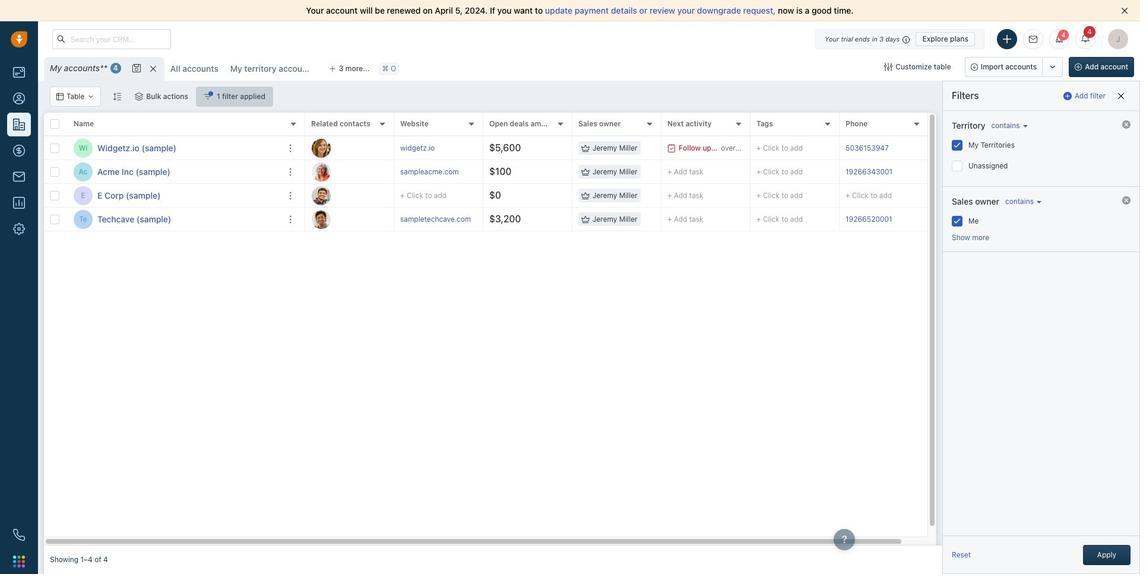 Task type: locate. For each thing, give the bounding box(es) containing it.
press space to select this row. row
[[44, 137, 305, 160], [305, 137, 953, 160], [44, 160, 305, 184], [305, 160, 953, 184], [44, 184, 305, 208], [305, 184, 953, 208], [44, 208, 305, 232], [305, 208, 953, 232]]

grid
[[44, 113, 953, 546]]

row group
[[44, 137, 305, 232], [305, 137, 953, 232]]

1 vertical spatial j image
[[312, 186, 331, 205]]

0 vertical spatial j image
[[312, 139, 331, 158]]

close image
[[1121, 7, 1128, 14]]

j image
[[312, 139, 331, 158], [312, 186, 331, 205]]

row
[[44, 113, 305, 137]]

column header
[[68, 113, 305, 137]]

group
[[965, 57, 1063, 77]]

container_wx8msf4aqz5i3rn1 image
[[56, 93, 64, 100], [87, 93, 95, 100], [668, 144, 676, 152], [581, 215, 590, 224]]

phone image
[[13, 530, 25, 542]]

j image up s image
[[312, 186, 331, 205]]

j image up l "image"
[[312, 139, 331, 158]]

freshworks switcher image
[[13, 556, 25, 568]]

container_wx8msf4aqz5i3rn1 image
[[884, 63, 893, 71], [135, 93, 143, 101], [204, 93, 212, 101], [581, 144, 590, 152], [581, 168, 590, 176], [581, 192, 590, 200]]



Task type: vqa. For each thing, say whether or not it's contained in the screenshot.
Phone element
yes



Task type: describe. For each thing, give the bounding box(es) containing it.
phone element
[[7, 524, 31, 548]]

s image
[[312, 210, 331, 229]]

style_myh0__igzzd8unmi image
[[113, 92, 121, 101]]

1 j image from the top
[[312, 139, 331, 158]]

2 j image from the top
[[312, 186, 331, 205]]

1 row group from the left
[[44, 137, 305, 232]]

Search your CRM... text field
[[52, 29, 171, 49]]

l image
[[312, 162, 331, 181]]

2 row group from the left
[[305, 137, 953, 232]]



